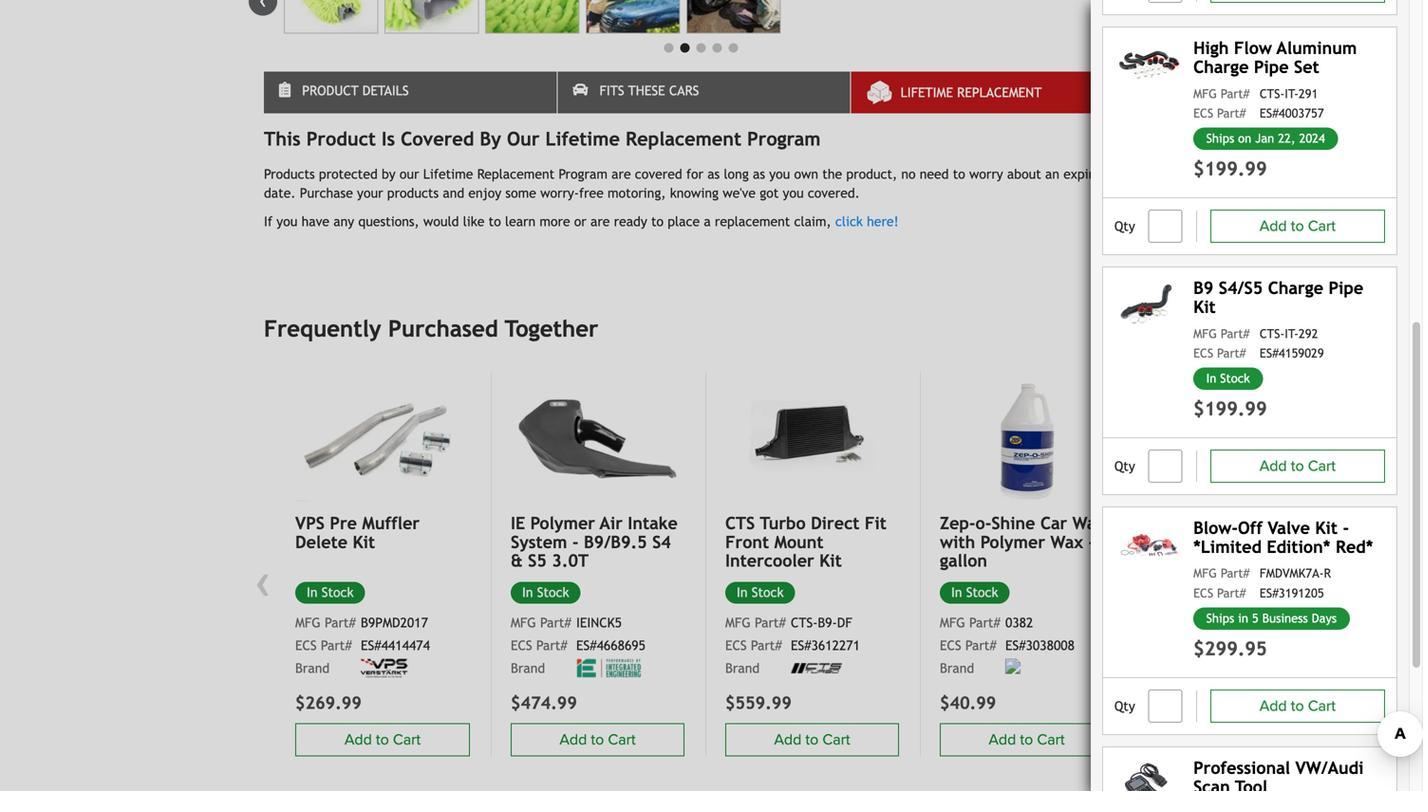 Task type: vqa. For each thing, say whether or not it's contained in the screenshot.
front
yes



Task type: locate. For each thing, give the bounding box(es) containing it.
0 horizontal spatial program
[[559, 167, 608, 182]]

5 es#2619165 - mic493 - chenille plush microfiber mitt - this lime green wash mitt measures 7"x9" - chemical guys - audi bmw volkswagen mercedes benz mini porsche image from the left
[[686, 0, 781, 34]]

with inside the zep-o-shine car wash with polymer wax - 1 gallon
[[940, 532, 975, 552]]

- left 1 at bottom right
[[1089, 532, 1095, 552]]

1 horizontal spatial polymer
[[980, 532, 1045, 552]]

professional vw/audi scan tool image
[[1115, 760, 1182, 792]]

stock
[[1220, 372, 1250, 386], [322, 585, 354, 601], [537, 585, 569, 601], [752, 585, 784, 601], [966, 585, 998, 601]]

in for polymer
[[951, 585, 962, 601]]

2 brand from the left
[[511, 661, 545, 676]]

1 horizontal spatial lifetime
[[545, 128, 620, 150]]

add to cart button up the b9 s4/s5 charge pipe kit
[[1210, 210, 1385, 243]]

zep-o-shine car wash with polymer wax - 1 gallon image
[[940, 372, 1114, 503]]

1 vertical spatial it-
[[1285, 327, 1299, 341]]

to down the cts image
[[805, 731, 819, 749]]

mfg down &
[[511, 616, 536, 631]]

1 $199.99 from the top
[[1194, 158, 1267, 180]]

charge inside high flow aluminum charge pipe set
[[1194, 57, 1249, 77]]

0 vertical spatial pipe
[[1254, 57, 1289, 77]]

add to cart down $269.99
[[344, 731, 421, 749]]

ecs inside mfg part# 0382 ecs part# es#3038008 brand
[[940, 638, 961, 654]]

integrated engineering image
[[576, 659, 645, 678]]

0 vertical spatial are
[[612, 167, 631, 182]]

are up motoring,
[[612, 167, 631, 182]]

2 it- from the top
[[1285, 327, 1299, 341]]

it-
[[1285, 87, 1299, 101], [1285, 327, 1299, 341]]

to right like
[[489, 214, 501, 229]]

mfg part# down *limited
[[1194, 567, 1250, 581]]

ecs up $474.99
[[511, 638, 532, 654]]

as up the got
[[753, 167, 765, 182]]

kit down direct
[[819, 551, 842, 571]]

product left details
[[302, 83, 359, 98]]

zep-o-shine car wash with polymer wax - 1 gallon
[[940, 514, 1114, 571]]

on
[[1238, 131, 1252, 146]]

2 mfg part# from the top
[[1194, 327, 1250, 341]]

0 vertical spatial charge
[[1194, 57, 1249, 77]]

qty up professional vw/audi scan tool image
[[1115, 699, 1135, 714]]

add to cart button down $40.99
[[940, 724, 1114, 757]]

ecs inside mfg part# b9pmd2017 ecs part# es#4414474 brand
[[295, 638, 317, 654]]

- inside blow-off valve kit - *limited edition* red*
[[1343, 518, 1349, 538]]

polymer
[[530, 514, 595, 534], [980, 532, 1045, 552]]

0 vertical spatial lifetime
[[901, 85, 953, 100]]

brand inside mfg part# 0382 ecs part# es#3038008 brand
[[940, 661, 974, 676]]

zep-o-shine car wash with polymer wax - 1 gallon link
[[940, 514, 1114, 571]]

lifetime up need
[[901, 85, 953, 100]]

2 vertical spatial cts-
[[791, 616, 818, 631]]

b9pmd2017
[[361, 616, 428, 631]]

to up the b9 s4/s5 charge pipe kit
[[1291, 218, 1304, 236]]

mfg inside "mfg part# cts-b9-df ecs part# es#3612271 brand"
[[725, 616, 751, 631]]

0 horizontal spatial -
[[572, 532, 579, 552]]

charge up cts-it-291 ecs part#
[[1194, 57, 1249, 77]]

2 vertical spatial replacement
[[477, 167, 555, 182]]

2 vertical spatial you
[[277, 214, 298, 229]]

by
[[480, 128, 501, 150]]

high
[[1194, 38, 1229, 58]]

vps pre muffler delete kit
[[295, 514, 420, 552]]

2 horizontal spatial -
[[1343, 518, 1349, 538]]

you down the own
[[783, 186, 804, 201]]

qty up blow-off valve kit - *limited edition* red* "image"
[[1115, 459, 1135, 474]]

scan
[[1194, 777, 1230, 792]]

2 horizontal spatial lifetime
[[901, 85, 953, 100]]

1 vertical spatial are
[[590, 214, 610, 229]]

brand up the $559.99
[[725, 661, 760, 676]]

as right for
[[707, 167, 720, 182]]

2 vertical spatial qty
[[1115, 699, 1135, 714]]

chat with us link
[[1266, 744, 1408, 777]]

1 horizontal spatial with
[[1347, 754, 1375, 767]]

covered.
[[808, 186, 860, 201]]

in stock for b9/b9.5
[[522, 585, 569, 601]]

ships for $299.95
[[1207, 612, 1235, 626]]

stock down intercooler
[[752, 585, 784, 601]]

1 horizontal spatial program
[[747, 128, 821, 150]]

vps pre muffler delete kit image
[[295, 372, 470, 503]]

ecs down the b9
[[1194, 347, 1214, 361]]

qty down expiration
[[1115, 219, 1135, 234]]

stock down cts-it-292 ecs part#
[[1220, 372, 1250, 386]]

high flow aluminum charge pipe set image
[[1115, 39, 1182, 90]]

are inside the products protected by our lifetime replacement program are covered for as long as you own the product, no need to worry about an expiration date. purchase your products and enjoy some worry-free motoring, knowing we've got you covered.
[[612, 167, 631, 182]]

1 it- from the top
[[1285, 87, 1299, 101]]

mfg part# down high on the right of page
[[1194, 87, 1250, 101]]

None number field
[[1148, 0, 1182, 3], [1148, 210, 1182, 243], [1148, 450, 1182, 483], [1148, 690, 1182, 723], [1148, 0, 1182, 3], [1148, 210, 1182, 243], [1148, 450, 1182, 483], [1148, 690, 1182, 723]]

stock down the delete
[[322, 585, 354, 601]]

es#3191205
[[1260, 587, 1324, 601]]

ecs inside cts-it-292 ecs part#
[[1194, 347, 1214, 361]]

part# inside cts-it-291 ecs part#
[[1217, 106, 1246, 121]]

cts- for aluminum
[[1260, 87, 1285, 101]]

in down the gallon
[[951, 585, 962, 601]]

1 vertical spatial charge
[[1268, 278, 1324, 298]]

it- up es#4159029
[[1285, 327, 1299, 341]]

0 vertical spatial mfg part#
[[1194, 87, 1250, 101]]

in down "s5" on the bottom of page
[[522, 585, 533, 601]]

in stock down the gallon
[[951, 585, 998, 601]]

0 horizontal spatial as
[[707, 167, 720, 182]]

ecs
[[1194, 106, 1214, 121], [1194, 347, 1214, 361], [1194, 587, 1214, 601], [295, 638, 317, 654], [511, 638, 532, 654], [725, 638, 747, 654], [940, 638, 961, 654]]

product
[[302, 83, 359, 98], [306, 128, 376, 150]]

0 horizontal spatial pipe
[[1254, 57, 1289, 77]]

high flow aluminum charge pipe set
[[1194, 38, 1357, 77]]

protected
[[319, 167, 378, 182]]

an
[[1045, 167, 1060, 182]]

cts- up es#4003757
[[1260, 87, 1285, 101]]

it- for aluminum
[[1285, 87, 1299, 101]]

replacement up worry
[[957, 85, 1042, 100]]

1 vertical spatial pipe
[[1329, 278, 1364, 298]]

- right system
[[572, 532, 579, 552]]

1 vertical spatial ships
[[1207, 612, 1235, 626]]

and
[[443, 186, 464, 201]]

2 ships from the top
[[1207, 612, 1235, 626]]

ie polymer air intake system - b9/b9.5 s4 & s5 3.0t link
[[511, 514, 685, 571]]

verstarkt performance systems image
[[361, 659, 408, 678]]

brand up $474.99
[[511, 661, 545, 676]]

a
[[704, 214, 711, 229]]

more
[[540, 214, 570, 229]]

$199.99 for kit
[[1194, 398, 1267, 420]]

add to cart button down the $559.99
[[725, 724, 899, 757]]

it- inside cts-it-291 ecs part#
[[1285, 87, 1299, 101]]

2024
[[1299, 131, 1325, 146]]

0382
[[1005, 616, 1033, 631]]

brand for $269.99
[[295, 661, 330, 676]]

is
[[382, 128, 395, 150]]

charge up 292
[[1268, 278, 1324, 298]]

wax
[[1050, 532, 1083, 552]]

brand inside mfg part# b9pmd2017 ecs part# es#4414474 brand
[[295, 661, 330, 676]]

brand up $269.99
[[295, 661, 330, 676]]

ecs up the $559.99
[[725, 638, 747, 654]]

cts- up es#4159029
[[1260, 327, 1285, 341]]

as
[[707, 167, 720, 182], [753, 167, 765, 182]]

add up the s4/s5
[[1260, 218, 1287, 236]]

add to cart up "valve"
[[1260, 458, 1336, 476]]

0 vertical spatial cts-
[[1260, 87, 1285, 101]]

by
[[382, 167, 396, 182]]

click
[[835, 214, 863, 229]]

together
[[505, 316, 598, 342]]

in stock down intercooler
[[737, 585, 784, 601]]

lifetime up free
[[545, 128, 620, 150]]

1 as from the left
[[707, 167, 720, 182]]

brand for $474.99
[[511, 661, 545, 676]]

es#2619165 - mic493 - chenille plush microfiber mitt - this lime green wash mitt measures 7"x9" - chemical guys - audi bmw volkswagen mercedes benz mini porsche image
[[284, 0, 378, 34], [385, 0, 479, 34], [485, 0, 579, 34], [586, 0, 680, 34], [686, 0, 781, 34]]

our
[[400, 167, 419, 182]]

product,
[[846, 167, 897, 182]]

add to cart button up the chat in the right of the page
[[1210, 690, 1385, 723]]

1 brand from the left
[[295, 661, 330, 676]]

in for intercooler
[[737, 585, 748, 601]]

kit
[[1194, 297, 1216, 317], [1315, 518, 1338, 538], [353, 532, 375, 552], [819, 551, 842, 571]]

$199.99
[[1194, 158, 1267, 180], [1194, 398, 1267, 420]]

ships left in
[[1207, 612, 1235, 626]]

3 brand from the left
[[725, 661, 760, 676]]

es#3612271
[[791, 638, 860, 654]]

cart for add to cart button under $474.99
[[608, 731, 636, 749]]

cars
[[669, 83, 699, 98]]

3 mfg part# from the top
[[1194, 567, 1250, 581]]

fmdvmk7a-
[[1260, 567, 1324, 581]]

0 vertical spatial program
[[747, 128, 821, 150]]

in
[[1207, 372, 1217, 386], [307, 585, 318, 601], [522, 585, 533, 601], [737, 585, 748, 601], [951, 585, 962, 601]]

ecs down *limited
[[1194, 587, 1214, 601]]

you
[[769, 167, 790, 182], [783, 186, 804, 201], [277, 214, 298, 229]]

2 vertical spatial mfg part#
[[1194, 567, 1250, 581]]

0 horizontal spatial replacement
[[477, 167, 555, 182]]

brand inside mfg part# ieinck5 ecs part# es#4668695 brand
[[511, 661, 545, 676]]

$199.99 down cts-it-292 ecs part#
[[1194, 398, 1267, 420]]

0 vertical spatial with
[[940, 532, 975, 552]]

polymer inside the zep-o-shine car wash with polymer wax - 1 gallon
[[980, 532, 1045, 552]]

mfg down the gallon
[[940, 616, 965, 631]]

brand up $40.99
[[940, 661, 974, 676]]

to down zep icon
[[1020, 731, 1033, 749]]

0 vertical spatial it-
[[1285, 87, 1299, 101]]

0 horizontal spatial are
[[590, 214, 610, 229]]

in stock down cts-it-292 ecs part#
[[1207, 372, 1250, 386]]

cts- inside cts-it-291 ecs part#
[[1260, 87, 1285, 101]]

2 es#2619165 - mic493 - chenille plush microfiber mitt - this lime green wash mitt measures 7"x9" - chemical guys - audi bmw volkswagen mercedes benz mini porsche image from the left
[[385, 0, 479, 34]]

frequently purchased together
[[264, 316, 598, 342]]

in stock down "s5" on the bottom of page
[[522, 585, 569, 601]]

1 vertical spatial replacement
[[626, 128, 742, 150]]

edition*
[[1267, 537, 1331, 557]]

stock inside dialog
[[1220, 372, 1250, 386]]

1 vertical spatial qty
[[1115, 459, 1135, 474]]

0 vertical spatial replacement
[[957, 85, 1042, 100]]

are right or
[[590, 214, 610, 229]]

1 vertical spatial $199.99
[[1194, 398, 1267, 420]]

in for b9/b9.5
[[522, 585, 533, 601]]

2 vertical spatial lifetime
[[423, 167, 473, 182]]

1 horizontal spatial -
[[1089, 532, 1095, 552]]

it- for charge
[[1285, 327, 1299, 341]]

1 horizontal spatial replacement
[[626, 128, 742, 150]]

add to cart down $40.99
[[989, 731, 1065, 749]]

you right "if" at the left top of page
[[277, 214, 298, 229]]

cart
[[1308, 218, 1336, 236], [1308, 458, 1336, 476], [1308, 698, 1336, 716], [393, 731, 421, 749], [608, 731, 636, 749], [823, 731, 850, 749], [1037, 731, 1065, 749]]

1 vertical spatial mfg part#
[[1194, 327, 1250, 341]]

set
[[1294, 57, 1320, 77]]

mfg down the delete
[[295, 616, 321, 631]]

covered
[[635, 167, 682, 182]]

mount
[[774, 532, 824, 552]]

with left 'us' on the right bottom of page
[[1347, 754, 1375, 767]]

kit left the s4/s5
[[1194, 297, 1216, 317]]

stock down "s5" on the bottom of page
[[537, 585, 569, 601]]

0 vertical spatial $199.99
[[1194, 158, 1267, 180]]

to right need
[[953, 167, 965, 182]]

with left o- on the right of page
[[940, 532, 975, 552]]

- right edition* on the right bottom of the page
[[1343, 518, 1349, 538]]

cts- up es#3612271
[[791, 616, 818, 631]]

add to cart
[[1260, 218, 1336, 236], [1260, 458, 1336, 476], [1260, 698, 1336, 716], [344, 731, 421, 749], [560, 731, 636, 749], [774, 731, 850, 749], [989, 731, 1065, 749]]

&
[[511, 551, 523, 571]]

lifetime up and
[[423, 167, 473, 182]]

es#4003757
[[1260, 106, 1324, 121]]

0 vertical spatial ships
[[1207, 131, 1235, 146]]

1 horizontal spatial as
[[753, 167, 765, 182]]

1 horizontal spatial are
[[612, 167, 631, 182]]

jan
[[1255, 131, 1275, 146]]

delete
[[295, 532, 348, 552]]

mfg down high on the right of page
[[1194, 87, 1217, 101]]

1 mfg part# from the top
[[1194, 87, 1250, 101]]

vps pre muffler delete kit link
[[295, 514, 470, 552]]

ecs for mfg part# 0382 ecs part# es#3038008 brand
[[940, 638, 961, 654]]

lifetime replacement
[[901, 85, 1042, 100]]

brand for $40.99
[[940, 661, 974, 676]]

1 qty from the top
[[1115, 219, 1135, 234]]

add to cart button
[[1210, 210, 1385, 243], [1210, 450, 1385, 483], [1210, 690, 1385, 723], [295, 724, 470, 757], [511, 724, 685, 757], [725, 724, 899, 757], [940, 724, 1114, 757]]

ecs inside mfg part# ieinck5 ecs part# es#4668695 brand
[[511, 638, 532, 654]]

in down intercooler
[[737, 585, 748, 601]]

fits these cars link
[[558, 72, 850, 114]]

cts turbo direct fit front mount intercooler kit image
[[725, 372, 899, 503]]

mfg down the b9
[[1194, 327, 1217, 341]]

chat
[[1316, 754, 1344, 767]]

1 es#2619165 - mic493 - chenille plush microfiber mitt - this lime green wash mitt measures 7"x9" - chemical guys - audi bmw volkswagen mercedes benz mini porsche image from the left
[[284, 0, 378, 34]]

ships left on
[[1207, 131, 1235, 146]]

cts- inside cts-it-292 ecs part#
[[1260, 327, 1285, 341]]

mfg down intercooler
[[725, 616, 751, 631]]

0 vertical spatial product
[[302, 83, 359, 98]]

-
[[1343, 518, 1349, 538], [572, 532, 579, 552], [1089, 532, 1095, 552]]

motoring,
[[608, 186, 666, 201]]

add to cart button down $474.99
[[511, 724, 685, 757]]

ecs up $40.99
[[940, 638, 961, 654]]

- inside the zep-o-shine car wash with polymer wax - 1 gallon
[[1089, 532, 1095, 552]]

it- inside cts-it-292 ecs part#
[[1285, 327, 1299, 341]]

0 horizontal spatial lifetime
[[423, 167, 473, 182]]

purchase
[[300, 186, 353, 201]]

purchased
[[388, 316, 498, 342]]

product up protected
[[306, 128, 376, 150]]

2 $199.99 from the top
[[1194, 398, 1267, 420]]

0 horizontal spatial with
[[940, 532, 975, 552]]

0 horizontal spatial polymer
[[530, 514, 595, 534]]

0 vertical spatial qty
[[1115, 219, 1135, 234]]

own
[[794, 167, 818, 182]]

charge inside the b9 s4/s5 charge pipe kit
[[1268, 278, 1324, 298]]

es#4414474
[[361, 638, 430, 654]]

some
[[505, 186, 536, 201]]

ecs down high on the right of page
[[1194, 106, 1214, 121]]

it- up es#4003757
[[1285, 87, 1299, 101]]

1 ships from the top
[[1207, 131, 1235, 146]]

replacement up some
[[477, 167, 555, 182]]

ecs inside cts-it-291 ecs part#
[[1194, 106, 1214, 121]]

0 vertical spatial you
[[769, 167, 790, 182]]

4 brand from the left
[[940, 661, 974, 676]]

mfg part# for blow-off valve kit - *limited edition* red*
[[1194, 567, 1250, 581]]

mfg inside mfg part# 0382 ecs part# es#3038008 brand
[[940, 616, 965, 631]]

replacement inside lifetime replacement link
[[957, 85, 1042, 100]]

$559.99
[[725, 694, 792, 714]]

s5
[[528, 551, 547, 571]]

1 vertical spatial cts-
[[1260, 327, 1285, 341]]

to down integrated engineering image at the bottom
[[591, 731, 604, 749]]

program up free
[[559, 167, 608, 182]]

zep image
[[1005, 659, 1031, 678]]

cts turbo direct fit front mount intercooler kit
[[725, 514, 887, 571]]

b9 s4/s5 charge pipe kit image
[[1115, 279, 1182, 330]]

1 horizontal spatial pipe
[[1329, 278, 1364, 298]]

add down $40.99
[[989, 731, 1016, 749]]

like
[[463, 214, 485, 229]]

3 es#2619165 - mic493 - chenille plush microfiber mitt - this lime green wash mitt measures 7"x9" - chemical guys - audi bmw volkswagen mercedes benz mini porsche image from the left
[[485, 0, 579, 34]]

$269.99
[[295, 694, 362, 714]]

long
[[724, 167, 749, 182]]

dialog
[[0, 0, 1423, 792]]

1 vertical spatial lifetime
[[545, 128, 620, 150]]

1 horizontal spatial charge
[[1268, 278, 1324, 298]]

1 vertical spatial program
[[559, 167, 608, 182]]

0 horizontal spatial charge
[[1194, 57, 1249, 77]]

add up "professional vw/audi scan tool" link
[[1260, 698, 1287, 716]]

3 qty from the top
[[1115, 699, 1135, 714]]

this product is covered by our lifetime replacement program
[[264, 128, 821, 150]]

part# inside fmdvmk7a-r ecs part#
[[1217, 587, 1246, 601]]

kit right the delete
[[353, 532, 375, 552]]

2 horizontal spatial replacement
[[957, 85, 1042, 100]]

$199.99 down on
[[1194, 158, 1267, 180]]

in stock for polymer
[[951, 585, 998, 601]]

in stock
[[1207, 372, 1250, 386], [307, 585, 354, 601], [522, 585, 569, 601], [737, 585, 784, 601], [951, 585, 998, 601]]

charge
[[1194, 57, 1249, 77], [1268, 278, 1324, 298]]

replacement up for
[[626, 128, 742, 150]]

cts- inside "mfg part# cts-b9-df ecs part# es#3612271 brand"
[[791, 616, 818, 631]]



Task type: describe. For each thing, give the bounding box(es) containing it.
or
[[574, 214, 586, 229]]

high flow aluminum charge pipe set link
[[1194, 38, 1357, 77]]

ecs for mfg part# b9pmd2017 ecs part# es#4414474 brand
[[295, 638, 317, 654]]

mfg part# for high flow aluminum charge pipe set
[[1194, 87, 1250, 101]]

add down $269.99
[[344, 731, 372, 749]]

polymer inside ie polymer air intake system - b9/b9.5 s4 & s5 3.0t
[[530, 514, 595, 534]]

stock for b9/b9.5
[[537, 585, 569, 601]]

in inside dialog
[[1207, 372, 1217, 386]]

blow-off valve kit - *limited edition* red*
[[1194, 518, 1373, 557]]

in stock down the delete
[[307, 585, 354, 601]]

chat with us
[[1316, 754, 1392, 767]]

place
[[668, 214, 700, 229]]

in stock for intercooler
[[737, 585, 784, 601]]

1 vertical spatial product
[[306, 128, 376, 150]]

tool
[[1235, 777, 1268, 792]]

2 as from the left
[[753, 167, 765, 182]]

this
[[264, 128, 301, 150]]

2 qty from the top
[[1115, 459, 1135, 474]]

1 vertical spatial you
[[783, 186, 804, 201]]

s4
[[652, 532, 671, 552]]

brand inside "mfg part# cts-b9-df ecs part# es#3612271 brand"
[[725, 661, 760, 676]]

worry
[[969, 167, 1003, 182]]

worry-
[[540, 186, 579, 201]]

fit
[[865, 514, 887, 534]]

cart for add to cart button under the $559.99
[[823, 731, 850, 749]]

ieinck5
[[576, 616, 622, 631]]

air
[[600, 514, 623, 534]]

enjoy
[[468, 186, 501, 201]]

b9-
[[818, 616, 837, 631]]

292
[[1299, 327, 1318, 341]]

dialog containing $199.99
[[0, 0, 1423, 792]]

claim,
[[794, 214, 831, 229]]

our
[[507, 128, 540, 150]]

got
[[760, 186, 779, 201]]

add up "valve"
[[1260, 458, 1287, 476]]

aluminum
[[1277, 38, 1357, 58]]

knowing
[[670, 186, 719, 201]]

pre
[[330, 514, 357, 534]]

mfg down *limited
[[1194, 567, 1217, 581]]

any
[[334, 214, 354, 229]]

ie polymer air intake system - b9/b9.5 s4 & s5 3.0t
[[511, 514, 678, 571]]

days
[[1312, 612, 1337, 626]]

1
[[1100, 532, 1110, 552]]

lifetime inside the products protected by our lifetime replacement program are covered for as long as you own the product, no need to worry about an expiration date. purchase your products and enjoy some worry-free motoring, knowing we've got you covered.
[[423, 167, 473, 182]]

add to cart button up "valve"
[[1210, 450, 1385, 483]]

es#4159029
[[1260, 347, 1324, 361]]

blow-off valve kit - *limited edition* red* link
[[1194, 518, 1373, 557]]

blow-off valve kit - *limited edition* red* image
[[1115, 519, 1182, 570]]

cts
[[725, 514, 755, 534]]

to left place in the left of the page
[[651, 214, 664, 229]]

the
[[822, 167, 842, 182]]

b9 s4/s5 charge pipe kit link
[[1194, 278, 1364, 317]]

replacement inside the products protected by our lifetime replacement program are covered for as long as you own the product, no need to worry about an expiration date. purchase your products and enjoy some worry-free motoring, knowing we've got you covered.
[[477, 167, 555, 182]]

fmdvmk7a-r ecs part#
[[1194, 567, 1331, 601]]

to inside the products protected by our lifetime replacement program are covered for as long as you own the product, no need to worry about an expiration date. purchase your products and enjoy some worry-free motoring, knowing we've got you covered.
[[953, 167, 965, 182]]

red*
[[1336, 537, 1373, 557]]

products
[[387, 186, 439, 201]]

product inside product details link
[[302, 83, 359, 98]]

zep-
[[940, 514, 976, 534]]

ecs inside fmdvmk7a-r ecs part#
[[1194, 587, 1214, 601]]

your
[[357, 186, 383, 201]]

to down verstarkt performance systems icon
[[376, 731, 389, 749]]

professional
[[1194, 759, 1290, 779]]

product details
[[302, 83, 409, 98]]

wash
[[1072, 514, 1114, 534]]

in
[[1238, 612, 1249, 626]]

add to cart down $474.99
[[560, 731, 636, 749]]

intake
[[628, 514, 678, 534]]

need
[[920, 167, 949, 182]]

lifetime replacement link
[[851, 72, 1144, 114]]

to up "valve"
[[1291, 458, 1304, 476]]

details
[[362, 83, 409, 98]]

kit inside blow-off valve kit - *limited edition* red*
[[1315, 518, 1338, 538]]

ships for $199.99
[[1207, 131, 1235, 146]]

learn
[[505, 214, 536, 229]]

4 es#2619165 - mic493 - chenille plush microfiber mitt - this lime green wash mitt measures 7"x9" - chemical guys - audi bmw volkswagen mercedes benz mini porsche image from the left
[[586, 0, 680, 34]]

vw/audi
[[1296, 759, 1364, 779]]

es#3038008
[[1005, 638, 1075, 654]]

pipe inside the b9 s4/s5 charge pipe kit
[[1329, 278, 1364, 298]]

stock for intercooler
[[752, 585, 784, 601]]

pipe inside high flow aluminum charge pipe set
[[1254, 57, 1289, 77]]

mfg part# cts-b9-df ecs part# es#3612271 brand
[[725, 616, 860, 676]]

kit inside vps pre muffler delete kit
[[353, 532, 375, 552]]

valve
[[1268, 518, 1310, 538]]

cart for add to cart button underneath $269.99
[[393, 731, 421, 749]]

to up chat with us link
[[1291, 698, 1304, 716]]

if
[[264, 214, 273, 229]]

expiration
[[1064, 167, 1124, 182]]

covered
[[401, 128, 474, 150]]

part# inside cts-it-292 ecs part#
[[1217, 347, 1246, 361]]

ecs for cts-it-291 ecs part#
[[1194, 106, 1214, 121]]

es#4668695
[[576, 638, 646, 654]]

df
[[837, 616, 852, 631]]

flow
[[1234, 38, 1272, 58]]

kit inside the b9 s4/s5 charge pipe kit
[[1194, 297, 1216, 317]]

qty for *limited
[[1115, 699, 1135, 714]]

b9/b9.5
[[584, 532, 647, 552]]

mfg inside mfg part# ieinck5 ecs part# es#4668695 brand
[[511, 616, 536, 631]]

qty for set
[[1115, 219, 1135, 234]]

ready
[[614, 214, 647, 229]]

muffler
[[362, 514, 420, 534]]

cart for add to cart button above the chat in the right of the page
[[1308, 698, 1336, 716]]

about
[[1007, 167, 1041, 182]]

professional vw/audi scan tool
[[1194, 759, 1364, 792]]

1 vertical spatial with
[[1347, 754, 1375, 767]]

add to cart button down $269.99
[[295, 724, 470, 757]]

ecs for mfg part# ieinck5 ecs part# es#4668695 brand
[[511, 638, 532, 654]]

ships on jan 22, 2024
[[1207, 131, 1325, 146]]

frequently
[[264, 316, 381, 342]]

add down $474.99
[[560, 731, 587, 749]]

cts- for charge
[[1260, 327, 1285, 341]]

cts-it-291 ecs part#
[[1194, 87, 1318, 121]]

ie polymer air intake system - b9/b9.5 s4 & s5 3.0t image
[[511, 372, 685, 503]]

cts-it-292 ecs part#
[[1194, 327, 1318, 361]]

$199.99 for pipe
[[1194, 158, 1267, 180]]

kit inside cts turbo direct fit front mount intercooler kit
[[819, 551, 842, 571]]

b9 s4/s5 charge pipe kit
[[1194, 278, 1364, 317]]

stock for polymer
[[966, 585, 998, 601]]

cart for add to cart button on top of the b9 s4/s5 charge pipe kit
[[1308, 218, 1336, 236]]

add to cart up the b9 s4/s5 charge pipe kit
[[1260, 218, 1336, 236]]

ecs for cts-it-292 ecs part#
[[1194, 347, 1214, 361]]

add down the $559.99
[[774, 731, 802, 749]]

mfg part# for b9 s4/s5 charge pipe kit
[[1194, 327, 1250, 341]]

cart for add to cart button underneath $40.99
[[1037, 731, 1065, 749]]

$299.95
[[1194, 638, 1267, 660]]

mfg inside mfg part# b9pmd2017 ecs part# es#4414474 brand
[[295, 616, 321, 631]]

blow-
[[1194, 518, 1238, 538]]

- inside ie polymer air intake system - b9/b9.5 s4 & s5 3.0t
[[572, 532, 579, 552]]

products protected by our lifetime replacement program are covered for as long as you own the product, no need to worry about an expiration date. purchase your products and enjoy some worry-free motoring, knowing we've got you covered.
[[264, 167, 1124, 201]]

cts image
[[791, 664, 842, 674]]

ecs inside "mfg part# cts-b9-df ecs part# es#3612271 brand"
[[725, 638, 747, 654]]

program inside the products protected by our lifetime replacement program are covered for as long as you own the product, no need to worry about an expiration date. purchase your products and enjoy some worry-free motoring, knowing we've got you covered.
[[559, 167, 608, 182]]

add to cart down the $559.99
[[774, 731, 850, 749]]

fits
[[600, 83, 624, 98]]

in down the delete
[[307, 585, 318, 601]]

cart for add to cart button over "valve"
[[1308, 458, 1336, 476]]

$40.99
[[940, 694, 996, 714]]

$474.99
[[511, 694, 577, 714]]

add to cart up the chat in the right of the page
[[1260, 698, 1336, 716]]

replacement
[[715, 214, 790, 229]]

click here! link
[[835, 214, 899, 229]]

product details link
[[264, 72, 557, 114]]



